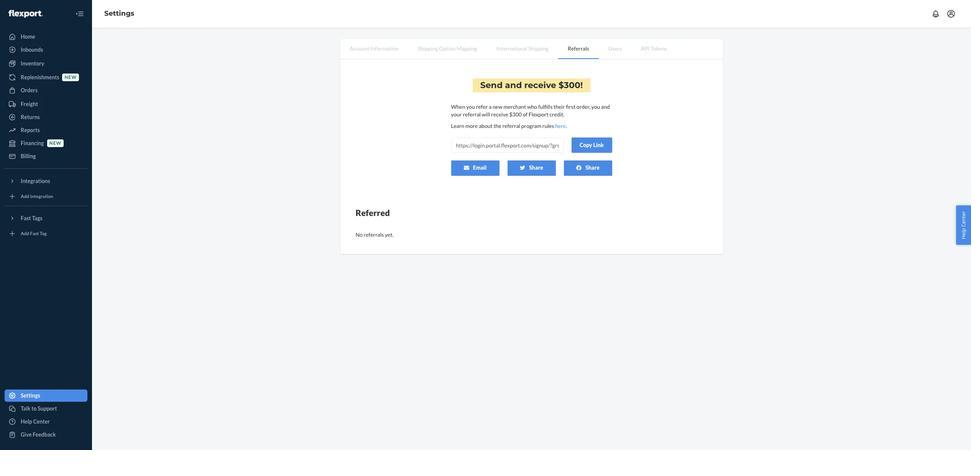 Task type: describe. For each thing, give the bounding box(es) containing it.
orders link
[[5, 84, 87, 97]]

integrations button
[[5, 175, 87, 187]]

about
[[479, 123, 493, 129]]

add for add integration
[[21, 194, 29, 200]]

inventory link
[[5, 58, 87, 70]]

billing link
[[5, 150, 87, 163]]

international
[[496, 45, 527, 52]]

freight
[[21, 101, 38, 107]]

send
[[480, 80, 503, 90]]

orders
[[21, 87, 38, 94]]

will
[[482, 111, 490, 118]]

shipping option mapping tab
[[408, 39, 487, 58]]

shipping inside shipping option mapping tab
[[418, 45, 438, 52]]

returns link
[[5, 111, 87, 123]]

2 you from the left
[[591, 104, 600, 110]]

here link
[[555, 123, 566, 129]]

to
[[31, 406, 37, 412]]

fast inside dropdown button
[[21, 215, 31, 222]]

center inside button
[[960, 211, 967, 227]]

who
[[527, 104, 537, 110]]

inventory
[[21, 60, 44, 67]]

share for twitter image
[[529, 165, 543, 171]]

fast tags
[[21, 215, 42, 222]]

1 vertical spatial $300
[[509, 111, 522, 118]]

fulfills
[[538, 104, 553, 110]]

help inside help center button
[[960, 228, 967, 239]]

freight link
[[5, 98, 87, 110]]

merchant
[[504, 104, 526, 110]]

1 share link from the left
[[507, 161, 556, 176]]

no
[[356, 232, 363, 238]]

1 vertical spatial help center
[[21, 419, 50, 425]]

talk to support
[[21, 406, 57, 412]]

link
[[593, 142, 604, 148]]

information
[[370, 45, 399, 52]]

home
[[21, 33, 35, 40]]

mapping
[[457, 45, 477, 52]]

refer
[[476, 104, 488, 110]]

copy link
[[580, 142, 604, 148]]

here
[[555, 123, 566, 129]]

new for financing
[[49, 140, 61, 146]]

add fast tag link
[[5, 228, 87, 240]]

copy link button
[[571, 138, 612, 153]]

integrations
[[21, 178, 50, 184]]

the
[[494, 123, 501, 129]]

fast tags button
[[5, 212, 87, 225]]

api tokens tab
[[632, 39, 677, 58]]

facebook image
[[576, 165, 582, 171]]

credit.
[[550, 111, 565, 118]]

billing
[[21, 153, 36, 159]]

1 horizontal spatial referral
[[502, 123, 520, 129]]

tokens
[[651, 45, 667, 52]]

.
[[566, 123, 567, 129]]

send and receive $300 !
[[480, 80, 583, 90]]

close navigation image
[[75, 9, 84, 18]]

1 vertical spatial fast
[[30, 231, 39, 237]]

inbounds link
[[5, 44, 87, 56]]

inbounds
[[21, 46, 43, 53]]

0 vertical spatial $300
[[559, 80, 580, 90]]

api
[[641, 45, 650, 52]]

new for replenishments
[[65, 75, 77, 80]]

referral inside 'when you refer a new merchant who fulfills their first order, you and your referral will receive'
[[463, 111, 481, 118]]

help inside help center link
[[21, 419, 32, 425]]

first
[[566, 104, 576, 110]]

email
[[473, 165, 487, 171]]

talk
[[21, 406, 30, 412]]

no referrals yet.
[[356, 232, 394, 238]]

talk to support button
[[5, 403, 87, 415]]



Task type: vqa. For each thing, say whether or not it's contained in the screenshot.
the bottom the Day
no



Task type: locate. For each thing, give the bounding box(es) containing it.
twitter image
[[520, 165, 525, 171]]

2 vertical spatial new
[[49, 140, 61, 146]]

center
[[960, 211, 967, 227], [33, 419, 50, 425]]

home link
[[5, 31, 87, 43]]

1 horizontal spatial you
[[591, 104, 600, 110]]

give feedback
[[21, 432, 56, 438]]

0 horizontal spatial settings link
[[5, 390, 87, 402]]

1 you from the left
[[466, 104, 475, 110]]

1 horizontal spatial share link
[[564, 161, 612, 176]]

0 horizontal spatial and
[[505, 80, 522, 90]]

help center
[[960, 211, 967, 239], [21, 419, 50, 425]]

share
[[529, 165, 543, 171], [585, 165, 600, 171]]

flexport logo image
[[8, 10, 43, 18]]

their
[[554, 104, 565, 110]]

shipping option mapping
[[418, 45, 477, 52]]

program
[[521, 123, 541, 129]]

give
[[21, 432, 32, 438]]

1 horizontal spatial share
[[585, 165, 600, 171]]

flexport
[[529, 111, 549, 118]]

0 horizontal spatial new
[[49, 140, 61, 146]]

referrals
[[364, 232, 384, 238]]

shipping left the option
[[418, 45, 438, 52]]

account information tab
[[340, 39, 408, 58]]

copy
[[580, 142, 592, 148]]

0 vertical spatial add
[[21, 194, 29, 200]]

help center button
[[956, 206, 971, 245]]

0 horizontal spatial $300
[[509, 111, 522, 118]]

0 horizontal spatial share link
[[507, 161, 556, 176]]

2 share from the left
[[585, 165, 600, 171]]

and
[[505, 80, 522, 90], [601, 104, 610, 110]]

1 vertical spatial receive
[[491, 111, 508, 118]]

share right facebook icon
[[585, 165, 600, 171]]

add integration link
[[5, 191, 87, 203]]

order,
[[577, 104, 590, 110]]

1 horizontal spatial help
[[960, 228, 967, 239]]

referred
[[356, 208, 390, 218]]

2 share link from the left
[[564, 161, 612, 176]]

referrals tab
[[558, 39, 599, 59]]

1 horizontal spatial shipping
[[528, 45, 548, 52]]

1 horizontal spatial new
[[65, 75, 77, 80]]

learn
[[451, 123, 464, 129]]

open account menu image
[[947, 9, 956, 18]]

receive up fulfills
[[524, 80, 556, 90]]

give feedback button
[[5, 429, 87, 441]]

0 vertical spatial help
[[960, 228, 967, 239]]

users tab
[[599, 39, 632, 58]]

0 vertical spatial settings link
[[104, 9, 134, 18]]

1 horizontal spatial settings
[[104, 9, 134, 18]]

1 vertical spatial and
[[601, 104, 610, 110]]

0 horizontal spatial center
[[33, 419, 50, 425]]

shipping
[[418, 45, 438, 52], [528, 45, 548, 52]]

fast left "tags"
[[21, 215, 31, 222]]

$300
[[559, 80, 580, 90], [509, 111, 522, 118]]

!
[[580, 80, 583, 90]]

0 horizontal spatial shipping
[[418, 45, 438, 52]]

1 vertical spatial new
[[493, 104, 502, 110]]

and right order, at the top right of the page
[[601, 104, 610, 110]]

0 horizontal spatial settings
[[21, 393, 40, 399]]

add down fast tags
[[21, 231, 29, 237]]

0 vertical spatial fast
[[21, 215, 31, 222]]

1 vertical spatial add
[[21, 231, 29, 237]]

fast
[[21, 215, 31, 222], [30, 231, 39, 237]]

1 shipping from the left
[[418, 45, 438, 52]]

users
[[608, 45, 622, 52]]

referrals
[[568, 45, 589, 52]]

1 vertical spatial help
[[21, 419, 32, 425]]

1 vertical spatial center
[[33, 419, 50, 425]]

you right order, at the top right of the page
[[591, 104, 600, 110]]

help center link
[[5, 416, 87, 428]]

2 add from the top
[[21, 231, 29, 237]]

and inside 'when you refer a new merchant who fulfills their first order, you and your referral will receive'
[[601, 104, 610, 110]]

you left refer
[[466, 104, 475, 110]]

new right a
[[493, 104, 502, 110]]

tag
[[40, 231, 47, 237]]

yet.
[[385, 232, 394, 238]]

0 horizontal spatial you
[[466, 104, 475, 110]]

reports link
[[5, 124, 87, 136]]

option
[[439, 45, 456, 52]]

0 vertical spatial receive
[[524, 80, 556, 90]]

reports
[[21, 127, 40, 133]]

share right twitter image
[[529, 165, 543, 171]]

0 vertical spatial referral
[[463, 111, 481, 118]]

account
[[350, 45, 369, 52]]

new up orders link
[[65, 75, 77, 80]]

1 horizontal spatial $300
[[559, 80, 580, 90]]

None text field
[[451, 138, 564, 153]]

referral
[[463, 111, 481, 118], [502, 123, 520, 129]]

support
[[38, 406, 57, 412]]

help
[[960, 228, 967, 239], [21, 419, 32, 425]]

financing
[[21, 140, 44, 146]]

0 horizontal spatial help center
[[21, 419, 50, 425]]

0 vertical spatial new
[[65, 75, 77, 80]]

of
[[523, 111, 528, 118]]

open notifications image
[[931, 9, 940, 18]]

1 vertical spatial referral
[[502, 123, 520, 129]]

tags
[[32, 215, 42, 222]]

$300 of flexport credit.
[[509, 111, 565, 118]]

0 horizontal spatial help
[[21, 419, 32, 425]]

api tokens
[[641, 45, 667, 52]]

help center inside button
[[960, 211, 967, 239]]

tab list containing account information
[[340, 39, 723, 59]]

add left the integration
[[21, 194, 29, 200]]

0 horizontal spatial share
[[529, 165, 543, 171]]

1 share from the left
[[529, 165, 543, 171]]

0 horizontal spatial referral
[[463, 111, 481, 118]]

0 vertical spatial settings
[[104, 9, 134, 18]]

when
[[451, 104, 465, 110]]

you
[[466, 104, 475, 110], [591, 104, 600, 110]]

envelope image
[[464, 165, 469, 171]]

add integration
[[21, 194, 53, 200]]

rules
[[542, 123, 554, 129]]

1 horizontal spatial settings link
[[104, 9, 134, 18]]

a
[[489, 104, 492, 110]]

2 shipping from the left
[[528, 45, 548, 52]]

receive up the
[[491, 111, 508, 118]]

1 horizontal spatial center
[[960, 211, 967, 227]]

referral up more
[[463, 111, 481, 118]]

0 horizontal spatial receive
[[491, 111, 508, 118]]

new inside 'when you refer a new merchant who fulfills their first order, you and your referral will receive'
[[493, 104, 502, 110]]

add for add fast tag
[[21, 231, 29, 237]]

receive inside 'when you refer a new merchant who fulfills their first order, you and your referral will receive'
[[491, 111, 508, 118]]

$300 down merchant
[[509, 111, 522, 118]]

account information
[[350, 45, 399, 52]]

international shipping
[[496, 45, 548, 52]]

share for facebook icon
[[585, 165, 600, 171]]

1 horizontal spatial and
[[601, 104, 610, 110]]

feedback
[[33, 432, 56, 438]]

0 vertical spatial help center
[[960, 211, 967, 239]]

2 horizontal spatial new
[[493, 104, 502, 110]]

0 vertical spatial and
[[505, 80, 522, 90]]

shipping right 'international'
[[528, 45, 548, 52]]

add fast tag
[[21, 231, 47, 237]]

1 add from the top
[[21, 194, 29, 200]]

new
[[65, 75, 77, 80], [493, 104, 502, 110], [49, 140, 61, 146]]

1 horizontal spatial help center
[[960, 211, 967, 239]]

1 vertical spatial settings
[[21, 393, 40, 399]]

settings link
[[104, 9, 134, 18], [5, 390, 87, 402]]

receive
[[524, 80, 556, 90], [491, 111, 508, 118]]

$300 up first
[[559, 80, 580, 90]]

when you refer a new merchant who fulfills their first order, you and your referral will receive
[[451, 104, 610, 118]]

1 vertical spatial settings link
[[5, 390, 87, 402]]

your
[[451, 111, 462, 118]]

new down reports link
[[49, 140, 61, 146]]

more
[[465, 123, 478, 129]]

1 horizontal spatial receive
[[524, 80, 556, 90]]

email link
[[451, 161, 499, 176]]

settings
[[104, 9, 134, 18], [21, 393, 40, 399]]

replenishments
[[21, 74, 59, 81]]

tab list
[[340, 39, 723, 59]]

international shipping tab
[[487, 39, 558, 58]]

share link
[[507, 161, 556, 176], [564, 161, 612, 176]]

learn more about the referral program rules here .
[[451, 123, 567, 129]]

shipping inside 'international shipping' tab
[[528, 45, 548, 52]]

0 vertical spatial center
[[960, 211, 967, 227]]

and up merchant
[[505, 80, 522, 90]]

returns
[[21, 114, 40, 120]]

fast left tag
[[30, 231, 39, 237]]

add
[[21, 194, 29, 200], [21, 231, 29, 237]]

referral right the
[[502, 123, 520, 129]]

integration
[[30, 194, 53, 200]]



